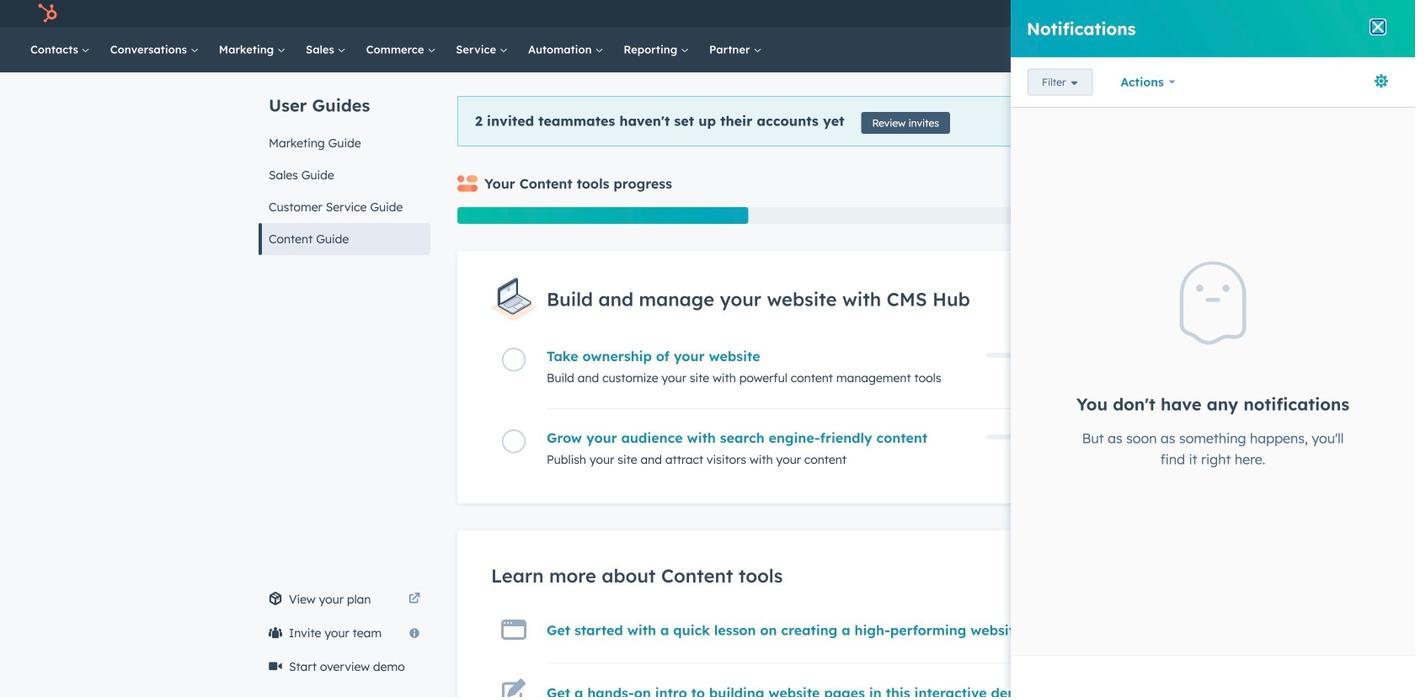 Task type: vqa. For each thing, say whether or not it's contained in the screenshot.
LIST for Static
no



Task type: locate. For each thing, give the bounding box(es) containing it.
progress bar
[[457, 207, 748, 224]]

garebear orlando image
[[1325, 6, 1340, 21]]

Search HubSpot search field
[[1179, 35, 1356, 64]]

user guides element
[[259, 72, 431, 255]]

menu
[[1075, 0, 1395, 27]]



Task type: describe. For each thing, give the bounding box(es) containing it.
marketplaces image
[[1198, 8, 1213, 23]]

link opens in a new window image
[[409, 590, 420, 610]]

link opens in a new window image
[[409, 594, 420, 606]]



